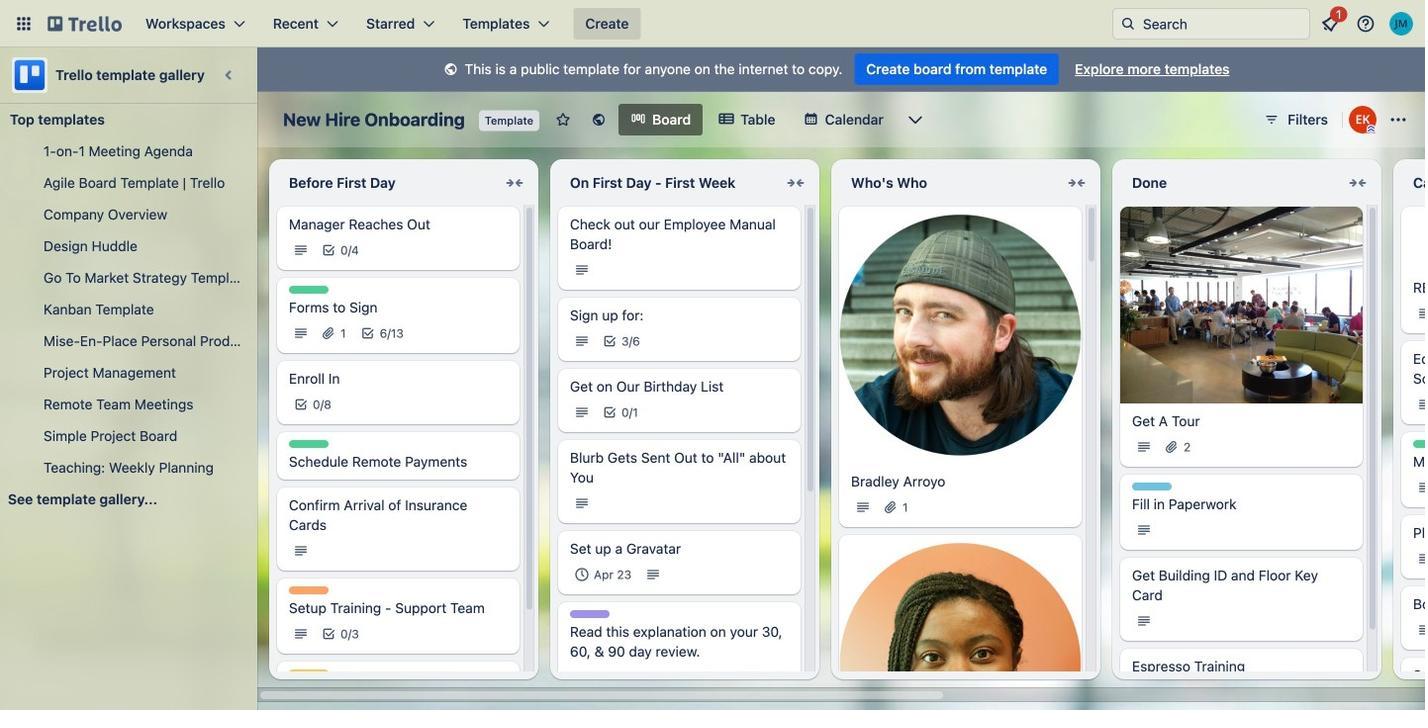 Task type: describe. For each thing, give the bounding box(es) containing it.
primary element
[[0, 0, 1425, 48]]

1 collapse list image from the left
[[503, 171, 527, 195]]

2 color: green, title: "remote employees" element from the top
[[289, 440, 329, 448]]

color: purple, title: "project requires design" element
[[570, 611, 610, 619]]

star or unstar board image
[[555, 112, 571, 128]]

open information menu image
[[1356, 14, 1376, 34]]

Board name text field
[[273, 104, 475, 136]]

1 color: green, title: "remote employees" element from the top
[[289, 286, 329, 294]]

ellie kulick (elliekulick2) image
[[1349, 106, 1377, 134]]

search image
[[1120, 16, 1136, 32]]

color: orange, title: "support team" element
[[289, 587, 329, 595]]

color: sky, title: "in progress" element
[[1132, 483, 1172, 491]]

1 notification image
[[1318, 12, 1342, 36]]

back to home image
[[48, 8, 122, 40]]



Task type: locate. For each thing, give the bounding box(es) containing it.
show menu image
[[1389, 110, 1408, 130]]

jeremy miller (jeremymiller198) image
[[1390, 12, 1413, 36]]

2 collapse list image from the left
[[1065, 171, 1089, 195]]

workspace navigation collapse icon image
[[216, 61, 243, 89]]

trello logo image
[[12, 57, 48, 93]]

3 collapse list image from the left
[[1346, 171, 1370, 195]]

1 horizontal spatial collapse list image
[[1065, 171, 1089, 195]]

0 horizontal spatial collapse list image
[[503, 171, 527, 195]]

sm image
[[441, 60, 461, 80]]

this member is an admin of this workspace. image
[[1367, 125, 1376, 134]]

2 horizontal spatial collapse list image
[[1346, 171, 1370, 195]]

customize views image
[[906, 110, 925, 130]]

color: green, title: "remote employees" element
[[289, 286, 329, 294], [289, 440, 329, 448]]

public image
[[591, 112, 607, 128]]

None text field
[[277, 167, 499, 199], [558, 167, 780, 199], [839, 167, 1061, 199], [277, 167, 499, 199], [558, 167, 780, 199], [839, 167, 1061, 199]]

Search field
[[1113, 8, 1310, 40]]

collapse list image
[[503, 171, 527, 195], [1065, 171, 1089, 195], [1346, 171, 1370, 195]]

0 vertical spatial color: green, title: "remote employees" element
[[289, 286, 329, 294]]

None text field
[[1120, 167, 1342, 199], [1402, 167, 1425, 199], [1120, 167, 1342, 199], [1402, 167, 1425, 199]]

collapse list image
[[784, 171, 808, 195]]

1 vertical spatial color: green, title: "remote employees" element
[[289, 440, 329, 448]]



Task type: vqa. For each thing, say whether or not it's contained in the screenshot.
Calendar Link
no



